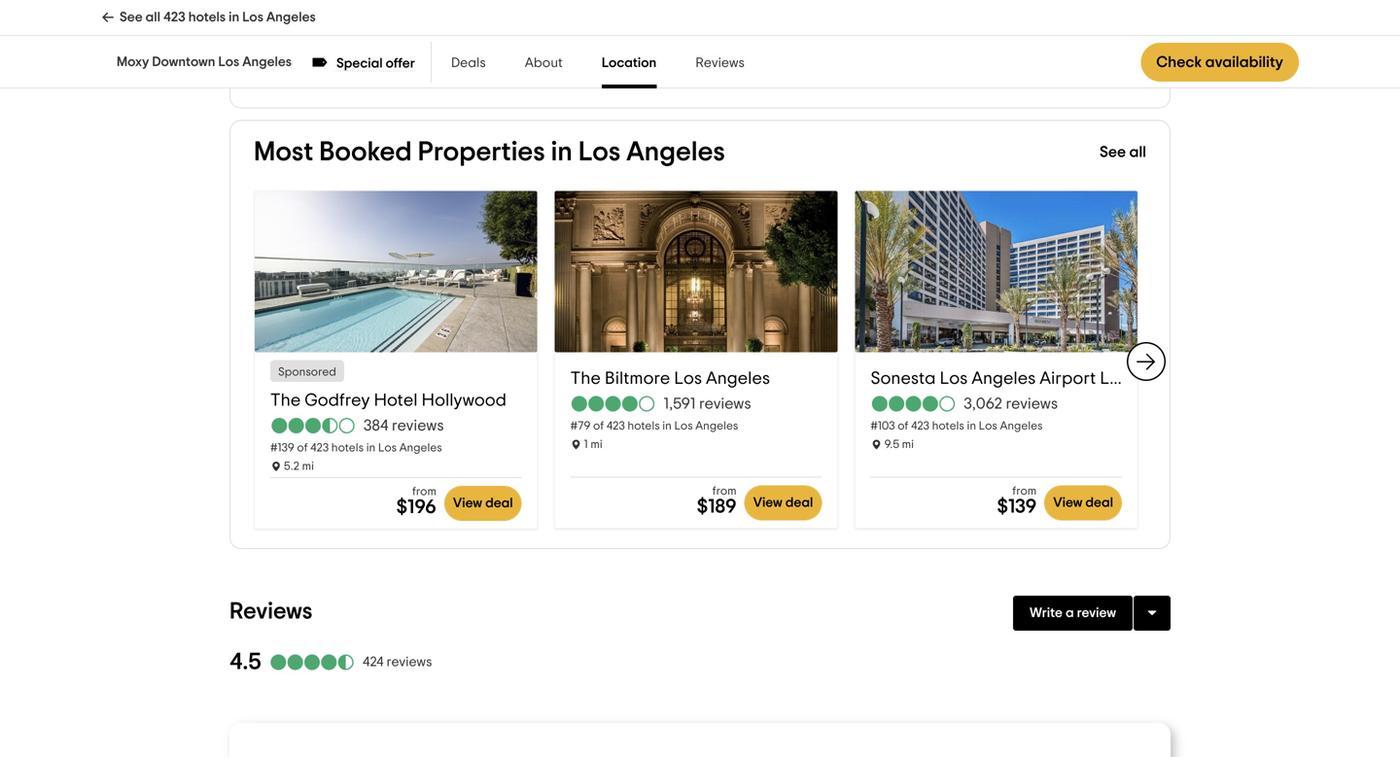 Task type: vqa. For each thing, say whether or not it's contained in the screenshot.
$139
yes



Task type: locate. For each thing, give the bounding box(es) containing it.
view deal button for $196
[[444, 486, 522, 521]]

nearby left restaurants
[[622, 66, 672, 82]]

0 horizontal spatial view
[[453, 497, 483, 510]]

the down sponsored
[[270, 392, 301, 409]]

1 horizontal spatial from
[[713, 486, 737, 497]]

deal right from $139
[[1086, 496, 1114, 510]]

view deal for $196
[[453, 497, 513, 510]]

deal right from $189
[[786, 496, 813, 510]]

3 view deal button from the left
[[444, 486, 522, 521]]

1 deal from the left
[[786, 496, 813, 510]]

of for $189
[[593, 420, 604, 432]]

see all
[[1100, 144, 1147, 160]]

0 vertical spatial reviews
[[696, 56, 745, 70]]

angeles
[[266, 11, 316, 24], [242, 55, 292, 69], [627, 138, 725, 166], [706, 370, 770, 387], [972, 370, 1036, 387], [696, 420, 739, 432], [1000, 420, 1043, 432], [399, 442, 442, 454]]

384 reviews
[[364, 418, 444, 434]]

1 horizontal spatial of
[[593, 420, 604, 432]]

2 horizontal spatial view deal
[[1054, 496, 1114, 510]]

3 deal from the left
[[485, 497, 513, 510]]

review
[[1077, 607, 1117, 620]]

1,591 reviews
[[664, 396, 752, 412]]

moxy
[[117, 55, 149, 69]]

2 from from the left
[[1013, 486, 1037, 497]]

1 horizontal spatial view deal button
[[745, 486, 822, 521]]

sponsored
[[278, 367, 336, 378]]

3 from from the left
[[412, 486, 437, 498]]

from inside from $196
[[412, 486, 437, 498]]

from inside from $139
[[1013, 486, 1037, 497]]

423 for #139
[[310, 442, 329, 454]]

view deal
[[753, 496, 813, 510], [1054, 496, 1114, 510], [453, 497, 513, 510]]

from $189
[[697, 486, 737, 517]]

423
[[163, 11, 186, 24], [607, 420, 625, 432], [911, 420, 930, 432], [310, 442, 329, 454]]

mi
[[591, 439, 603, 451], [902, 439, 914, 451], [302, 461, 314, 473]]

view deal button for $189
[[745, 486, 822, 521]]

0 horizontal spatial mi
[[302, 461, 314, 473]]

see for see all 423 hotels in los angeles
[[120, 11, 143, 24]]

1 horizontal spatial deal
[[786, 496, 813, 510]]

0 vertical spatial the
[[571, 370, 601, 387]]

booked
[[319, 138, 412, 166]]

view deal button for $139
[[1045, 486, 1122, 521]]

2 deal from the left
[[1086, 496, 1114, 510]]

2 horizontal spatial view
[[1054, 496, 1083, 510]]

4.0 of 5 bubbles image down biltmore
[[571, 396, 656, 412]]

of up 9.5 mi in the right of the page
[[898, 420, 909, 432]]

see inside 'link'
[[1100, 144, 1126, 160]]

1 4.0 of 5 bubbles image from the left
[[571, 396, 656, 412]]

reviews
[[699, 396, 752, 412], [1006, 396, 1058, 412], [392, 418, 444, 434], [387, 656, 432, 669]]

nearby for restaurants
[[622, 66, 672, 82]]

0 horizontal spatial deal
[[485, 497, 513, 510]]

all inside 'link'
[[1130, 144, 1147, 160]]

nearby for hotels
[[319, 66, 370, 82]]

check availability
[[1157, 54, 1284, 70]]

1 view from the left
[[753, 496, 783, 510]]

2 view deal button from the left
[[1045, 486, 1122, 521]]

view deal right from $189
[[753, 496, 813, 510]]

view right from $139
[[1054, 496, 1083, 510]]

1 vertical spatial the
[[270, 392, 301, 409]]

reviews right 1,591
[[699, 396, 752, 412]]

1,591
[[664, 396, 696, 412]]

reviews right 424
[[387, 656, 432, 669]]

the
[[571, 370, 601, 387], [270, 392, 301, 409]]

0 horizontal spatial of
[[297, 442, 308, 454]]

of up "5.2 mi"
[[297, 442, 308, 454]]

deal for $196
[[485, 497, 513, 510]]

424 reviews
[[363, 656, 432, 669]]

angeles down 1,591 reviews
[[696, 420, 739, 432]]

2 4.0 of 5 bubbles image from the left
[[871, 396, 956, 412]]

next image
[[1135, 350, 1158, 374]]

0 horizontal spatial 4.0 of 5 bubbles image
[[571, 396, 656, 412]]

see for see all nearby hotels
[[269, 66, 296, 82]]

reviews down sonesta los angeles airport lax
[[1006, 396, 1058, 412]]

the for the godfrey hotel hollywood
[[270, 392, 301, 409]]

from down 3,062 reviews
[[1013, 486, 1037, 497]]

0 horizontal spatial view deal button
[[444, 486, 522, 521]]

1 nearby from the left
[[319, 66, 370, 82]]

1 horizontal spatial the
[[571, 370, 601, 387]]

view deal button right from $196
[[444, 486, 522, 521]]

reviews up 4.5
[[230, 600, 313, 624]]

in for #79 of 423 hotels in los angeles
[[663, 420, 672, 432]]

view deal right from $196
[[453, 497, 513, 510]]

in up moxy downtown los angeles
[[229, 11, 239, 24]]

424
[[363, 656, 384, 669]]

mi right the 1
[[591, 439, 603, 451]]

0 horizontal spatial the
[[270, 392, 301, 409]]

2 horizontal spatial deal
[[1086, 496, 1114, 510]]

reviews for sonesta los angeles airport lax
[[1006, 396, 1058, 412]]

423 up 9.5 mi in the right of the page
[[911, 420, 930, 432]]

special offer
[[337, 57, 415, 71]]

see for see all
[[1100, 144, 1126, 160]]

2 view deal from the left
[[1054, 496, 1114, 510]]

restaurants
[[676, 66, 756, 82]]

from for $139
[[1013, 486, 1037, 497]]

see all nearby hotels link
[[269, 65, 416, 83]]

2 horizontal spatial mi
[[902, 439, 914, 451]]

0 horizontal spatial view deal
[[453, 497, 513, 510]]

2 nearby from the left
[[622, 66, 672, 82]]

all for see all 423 hotels in los angeles
[[146, 11, 160, 24]]

write
[[1030, 607, 1063, 620]]

1
[[584, 439, 588, 451]]

2 view from the left
[[1054, 496, 1083, 510]]

4.0 of 5 bubbles image for $189
[[571, 396, 656, 412]]

mi right the 5.2
[[302, 461, 314, 473]]

3 view from the left
[[453, 497, 483, 510]]

angeles up 3,062 reviews
[[972, 370, 1036, 387]]

from $196
[[396, 486, 437, 517]]

of right #79
[[593, 420, 604, 432]]

#139 of 423 hotels in los angeles
[[270, 442, 442, 454]]

view right from $189
[[753, 496, 783, 510]]

most booked properties in los angeles
[[254, 138, 725, 166]]

9.5 mi
[[884, 439, 914, 451]]

the up #79
[[571, 370, 601, 387]]

from
[[713, 486, 737, 497], [1013, 486, 1037, 497], [412, 486, 437, 498]]

0 horizontal spatial reviews
[[230, 600, 313, 624]]

3 view deal from the left
[[453, 497, 513, 510]]

view right from $196
[[453, 497, 483, 510]]

from inside from $189
[[713, 486, 737, 497]]

1 from from the left
[[713, 486, 737, 497]]

view deal button right from $139
[[1045, 486, 1122, 521]]

423 right #79
[[607, 420, 625, 432]]

1 horizontal spatial 4.0 of 5 bubbles image
[[871, 396, 956, 412]]

deals
[[451, 56, 486, 70]]

1 view deal from the left
[[753, 496, 813, 510]]

los down 1,591
[[675, 420, 693, 432]]

a
[[1066, 607, 1074, 620]]

deal
[[786, 496, 813, 510], [1086, 496, 1114, 510], [485, 497, 513, 510]]

see for see all nearby restaurants
[[572, 66, 599, 82]]

in down 384
[[366, 442, 376, 454]]

4.0 of 5 bubbles image
[[571, 396, 656, 412], [871, 396, 956, 412]]

from down 384 reviews on the bottom left of page
[[412, 486, 437, 498]]

in down the 3,062
[[967, 420, 977, 432]]

see all nearby hotels
[[269, 66, 416, 82]]

most
[[254, 138, 313, 166]]

deal for $189
[[786, 496, 813, 510]]

see
[[120, 11, 143, 24], [269, 66, 296, 82], [572, 66, 599, 82], [1100, 144, 1126, 160]]

423 up downtown
[[163, 11, 186, 24]]

5.2
[[284, 461, 300, 473]]

all
[[146, 11, 160, 24], [299, 66, 316, 82], [602, 66, 619, 82], [1130, 144, 1147, 160]]

423 inside see all 423 hotels in los angeles link
[[163, 11, 186, 24]]

view deal button right from $189
[[745, 486, 822, 521]]

mi right 9.5
[[902, 439, 914, 451]]

deal for $139
[[1086, 496, 1114, 510]]

angeles down 384 reviews on the bottom left of page
[[399, 442, 442, 454]]

view deal button
[[745, 486, 822, 521], [1045, 486, 1122, 521], [444, 486, 522, 521]]

see all nearby restaurants
[[572, 66, 756, 82]]

reviews right location
[[696, 56, 745, 70]]

2 horizontal spatial of
[[898, 420, 909, 432]]

0 horizontal spatial from
[[412, 486, 437, 498]]

los
[[242, 11, 263, 24], [218, 55, 239, 69], [579, 138, 621, 166], [674, 370, 702, 387], [940, 370, 968, 387], [675, 420, 693, 432], [979, 420, 998, 432], [378, 442, 397, 454]]

423 down 3.5 of 5 bubbles image
[[310, 442, 329, 454]]

$189
[[697, 497, 737, 517]]

all for see all nearby restaurants
[[602, 66, 619, 82]]

3,062 reviews
[[964, 396, 1058, 412]]

3,062
[[964, 396, 1003, 412]]

view
[[753, 496, 783, 510], [1054, 496, 1083, 510], [453, 497, 483, 510]]

hotels for see all 423 hotels in los angeles
[[188, 11, 226, 24]]

nearby
[[319, 66, 370, 82], [622, 66, 672, 82]]

angeles down see all 423 hotels in los angeles
[[242, 55, 292, 69]]

check availability button
[[1141, 43, 1299, 82]]

2 horizontal spatial from
[[1013, 486, 1037, 497]]

4.0 of 5 bubbles image down 'sonesta'
[[871, 396, 956, 412]]

of
[[593, 420, 604, 432], [898, 420, 909, 432], [297, 442, 308, 454]]

9.5
[[884, 439, 900, 451]]

nearby left offer at the left top of page
[[319, 66, 370, 82]]

deal right from $196
[[485, 497, 513, 510]]

angeles up see all nearby hotels link
[[266, 11, 316, 24]]

hotels
[[188, 11, 226, 24], [373, 66, 416, 82], [628, 420, 660, 432], [932, 420, 965, 432], [331, 442, 364, 454]]

from down 1,591 reviews
[[713, 486, 737, 497]]

view deal right from $139
[[1054, 496, 1114, 510]]

1 horizontal spatial mi
[[591, 439, 603, 451]]

1 horizontal spatial view
[[753, 496, 783, 510]]

reviews
[[696, 56, 745, 70], [230, 600, 313, 624]]

#79 of 423 hotels in los angeles
[[571, 420, 739, 432]]

4.5 of 5 bubbles image
[[269, 655, 355, 670]]

1 horizontal spatial nearby
[[622, 66, 672, 82]]

2 horizontal spatial view deal button
[[1045, 486, 1122, 521]]

1 horizontal spatial view deal
[[753, 496, 813, 510]]

in down 1,591
[[663, 420, 672, 432]]

about
[[525, 56, 563, 70]]

#139
[[270, 442, 295, 454]]

sonesta los angeles airport lax
[[871, 370, 1132, 387]]

0 horizontal spatial nearby
[[319, 66, 370, 82]]

1 view deal button from the left
[[745, 486, 822, 521]]

in
[[229, 11, 239, 24], [551, 138, 573, 166], [663, 420, 672, 432], [967, 420, 977, 432], [366, 442, 376, 454]]



Task type: describe. For each thing, give the bounding box(es) containing it.
1 mi
[[584, 439, 603, 451]]

hotels for #103 of 423 hotels in los angeles
[[932, 420, 965, 432]]

los down location
[[579, 138, 621, 166]]

423 for #79
[[607, 420, 625, 432]]

los down the 3,062
[[979, 420, 998, 432]]

special
[[337, 57, 383, 71]]

mi for $139
[[902, 439, 914, 451]]

sonesta
[[871, 370, 936, 387]]

see all 423 hotels in los angeles
[[120, 11, 316, 24]]

the for the biltmore los angeles
[[571, 370, 601, 387]]

from for $196
[[412, 486, 437, 498]]

write a review
[[1030, 607, 1117, 620]]

previous image
[[242, 350, 266, 374]]

hotel
[[374, 392, 418, 409]]

reviews down hotel
[[392, 418, 444, 434]]

offer
[[386, 57, 415, 71]]

hotels for see all nearby hotels
[[373, 66, 416, 82]]

moxy downtown los angeles
[[117, 55, 292, 69]]

availability
[[1206, 54, 1284, 70]]

of for $139
[[898, 420, 909, 432]]

angeles down "see all nearby restaurants" link at the top
[[627, 138, 725, 166]]

5.2 mi
[[284, 461, 314, 473]]

all for see all nearby hotels
[[299, 66, 316, 82]]

in for see all 423 hotels in los angeles
[[229, 11, 239, 24]]

reviews for 4.5
[[387, 656, 432, 669]]

in right properties
[[551, 138, 573, 166]]

from for $189
[[713, 486, 737, 497]]

384
[[364, 418, 388, 434]]

view for $189
[[753, 496, 783, 510]]

properties
[[418, 138, 545, 166]]

write a review link
[[1013, 596, 1133, 631]]

reviews for the biltmore los angeles
[[699, 396, 752, 412]]

mi for $189
[[591, 439, 603, 451]]

in for #103 of 423 hotels in los angeles
[[967, 420, 977, 432]]

#79
[[571, 420, 591, 432]]

all for see all
[[1130, 144, 1147, 160]]

godfrey
[[305, 392, 370, 409]]

check
[[1157, 54, 1202, 70]]

in for #139 of 423 hotels in los angeles
[[366, 442, 376, 454]]

423 for #103
[[911, 420, 930, 432]]

the godfrey hotel hollywood
[[270, 392, 507, 409]]

los up moxy downtown los angeles
[[242, 11, 263, 24]]

hotels for #79 of 423 hotels in los angeles
[[628, 420, 660, 432]]

#103
[[871, 420, 895, 432]]

most booked properties in los angeles link
[[254, 136, 879, 168]]

from $139
[[997, 486, 1037, 517]]

the biltmore los angeles
[[571, 370, 770, 387]]

los right downtown
[[218, 55, 239, 69]]

angeles up 1,591 reviews
[[706, 370, 770, 387]]

#103 of 423 hotels in los angeles
[[871, 420, 1043, 432]]

3.5 of 5 bubbles image
[[270, 418, 356, 434]]

see all 423 hotels in los angeles link
[[101, 0, 316, 35]]

$139
[[997, 497, 1037, 517]]

lax
[[1100, 370, 1132, 387]]

see all link
[[879, 143, 1147, 161]]

hotels for #139 of 423 hotels in los angeles
[[331, 442, 364, 454]]

view for $196
[[453, 497, 483, 510]]

hollywood
[[422, 392, 507, 409]]

downtown
[[152, 55, 215, 69]]

view deal for $189
[[753, 496, 813, 510]]

biltmore
[[605, 370, 670, 387]]

4.0 of 5 bubbles image for $139
[[871, 396, 956, 412]]

1 vertical spatial reviews
[[230, 600, 313, 624]]

airport
[[1040, 370, 1096, 387]]

location
[[602, 56, 657, 70]]

view for $139
[[1054, 496, 1083, 510]]

see all nearby restaurants link
[[572, 65, 756, 83]]

los down 384
[[378, 442, 397, 454]]

4.5
[[230, 651, 262, 674]]

$196
[[396, 498, 437, 517]]

423 for see
[[163, 11, 186, 24]]

view deal for $139
[[1054, 496, 1114, 510]]

los up 1,591
[[674, 370, 702, 387]]

los up the 3,062
[[940, 370, 968, 387]]

angeles down 3,062 reviews
[[1000, 420, 1043, 432]]

1 horizontal spatial reviews
[[696, 56, 745, 70]]



